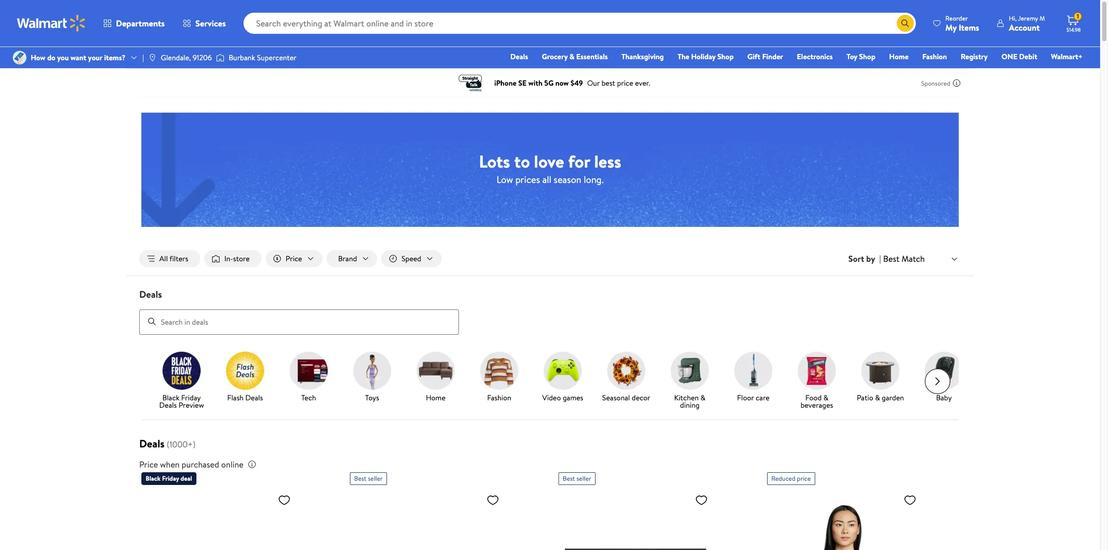 Task type: vqa. For each thing, say whether or not it's contained in the screenshot.
Best Match popup button
yes



Task type: locate. For each thing, give the bounding box(es) containing it.
1 $14.98
[[1067, 12, 1081, 33]]

add to favorites list, 99 jane street women's v-neck cardigan sweater with long sleeves, midweight, sizes s-xxxl image
[[904, 494, 917, 507]]

black
[[162, 393, 180, 403], [146, 474, 161, 483]]

my
[[946, 21, 957, 33]]

reorder
[[946, 14, 968, 23]]

to
[[514, 150, 530, 173]]

 image for glendale, 91206
[[148, 53, 157, 62]]

deals left grocery
[[511, 51, 528, 62]]

registry link
[[956, 51, 993, 62]]

brand button
[[327, 251, 377, 267]]

0 horizontal spatial seller
[[368, 474, 383, 483]]

in-store
[[224, 254, 250, 264]]

store
[[233, 254, 250, 264]]

patio
[[857, 393, 874, 403]]

speed button
[[382, 251, 442, 267]]

items
[[959, 21, 980, 33]]

search icon image
[[901, 19, 910, 28]]

walmart+
[[1051, 51, 1083, 62]]

saluspa 77" x 26" hollywood 240 gal. inflatable hot tub with led lights, 104f max temperature image
[[350, 490, 504, 551]]

shop right toy
[[859, 51, 876, 62]]

purchased
[[182, 459, 219, 471]]

burbank supercenter
[[229, 52, 297, 63]]

& right 'dining' at the bottom of page
[[701, 393, 706, 403]]

floor care
[[737, 393, 770, 403]]

m
[[1040, 14, 1045, 23]]

1 horizontal spatial |
[[880, 253, 881, 265]]

0 horizontal spatial shop
[[718, 51, 734, 62]]

deals up when at the bottom of page
[[139, 437, 165, 451]]

1 horizontal spatial friday
[[181, 393, 201, 403]]

0 horizontal spatial price
[[139, 459, 158, 471]]

flash deals
[[227, 393, 263, 403]]

black down 'black friday deals' image
[[162, 393, 180, 403]]

lots to love for less. low prices all season long. image
[[141, 113, 959, 227]]

food
[[806, 393, 822, 403]]

&
[[570, 51, 575, 62], [701, 393, 706, 403], [824, 393, 829, 403], [875, 393, 880, 403]]

registry
[[961, 51, 988, 62]]

deals link
[[506, 51, 533, 62]]

(1000+)
[[167, 439, 196, 450]]

speed
[[402, 254, 421, 264]]

1 horizontal spatial price
[[286, 254, 302, 264]]

best match button
[[881, 252, 961, 266]]

1 horizontal spatial best seller
[[563, 474, 591, 483]]

1 horizontal spatial home link
[[885, 51, 914, 62]]

1 vertical spatial black
[[146, 474, 161, 483]]

reduced price
[[772, 474, 811, 483]]

& for essentials
[[570, 51, 575, 62]]

2 horizontal spatial best
[[884, 253, 900, 265]]

0 horizontal spatial best
[[354, 474, 367, 483]]

baby
[[936, 393, 952, 403]]

& right 'food'
[[824, 393, 829, 403]]

best for saluspa 77" x 26" hollywood 240 gal. inflatable hot tub with led lights, 104f max temperature image
[[354, 474, 367, 483]]

kitchen & dining
[[674, 393, 706, 411]]

1 horizontal spatial  image
[[148, 53, 157, 62]]

friday
[[181, 393, 201, 403], [162, 474, 179, 483]]

playstation 5 disc console - marvel's spider-man 2 bundle image
[[141, 490, 295, 551]]

0 vertical spatial fashion
[[923, 51, 947, 62]]

the holiday shop link
[[673, 51, 739, 62]]

 image
[[216, 52, 225, 63]]

want
[[71, 52, 86, 63]]

legal information image
[[248, 461, 256, 469]]

best
[[884, 253, 900, 265], [354, 474, 367, 483], [563, 474, 575, 483]]

all
[[159, 254, 168, 264]]

0 vertical spatial black
[[162, 393, 180, 403]]

 image
[[13, 51, 26, 65], [148, 53, 157, 62]]

in-store button
[[204, 251, 261, 267]]

0 vertical spatial price
[[286, 254, 302, 264]]

fashion up sponsored
[[923, 51, 947, 62]]

patio & garden link
[[853, 352, 908, 404]]

1 horizontal spatial seller
[[577, 474, 591, 483]]

seller for vizio 50" class v-series 4k uhd led smart tv v505-j09 image
[[577, 474, 591, 483]]

do
[[47, 52, 55, 63]]

patio & garden image
[[862, 352, 900, 390]]

burbank
[[229, 52, 255, 63]]

& right the patio
[[875, 393, 880, 403]]

home image
[[417, 352, 455, 390]]

1 horizontal spatial best
[[563, 474, 575, 483]]

floorcare image
[[735, 352, 773, 390]]

fashion
[[923, 51, 947, 62], [487, 393, 512, 403]]

0 horizontal spatial |
[[142, 52, 144, 63]]

gift finder
[[748, 51, 783, 62]]

& inside food & beverages
[[824, 393, 829, 403]]

1 vertical spatial home
[[426, 393, 446, 403]]

friday inside the "black friday deals preview"
[[181, 393, 201, 403]]

deals
[[511, 51, 528, 62], [139, 288, 162, 301], [245, 393, 263, 403], [159, 400, 177, 411], [139, 437, 165, 451]]

best inside popup button
[[884, 253, 900, 265]]

seasonal decor image
[[607, 352, 646, 390]]

price left when at the bottom of page
[[139, 459, 158, 471]]

price
[[797, 474, 811, 483]]

0 horizontal spatial  image
[[13, 51, 26, 65]]

1 vertical spatial fashion
[[487, 393, 512, 403]]

Deals search field
[[127, 288, 974, 335]]

| right by
[[880, 253, 881, 265]]

friday down 'black friday deals' image
[[181, 393, 201, 403]]

friday down when at the bottom of page
[[162, 474, 179, 483]]

search image
[[148, 318, 156, 326]]

1 best seller from the left
[[354, 474, 383, 483]]

black inside the "black friday deals preview"
[[162, 393, 180, 403]]

2 best seller from the left
[[563, 474, 591, 483]]

 image left glendale,
[[148, 53, 157, 62]]

deals right the flash
[[245, 393, 263, 403]]

sort by |
[[849, 253, 881, 265]]

walmart image
[[17, 15, 86, 32]]

0 vertical spatial home
[[890, 51, 909, 62]]

deals left preview
[[159, 400, 177, 411]]

fashion link
[[918, 51, 952, 62], [472, 352, 527, 404]]

1 horizontal spatial black
[[162, 393, 180, 403]]

food & beverages link
[[790, 352, 845, 411]]

0 horizontal spatial black
[[146, 474, 161, 483]]

& for dining
[[701, 393, 706, 403]]

baby image
[[925, 352, 963, 390]]

one debit link
[[997, 51, 1042, 62]]

0 vertical spatial fashion link
[[918, 51, 952, 62]]

home down home image
[[426, 393, 446, 403]]

decor
[[632, 393, 651, 403]]

0 vertical spatial friday
[[181, 393, 201, 403]]

gift finder link
[[743, 51, 788, 62]]

flash deals link
[[218, 352, 273, 404]]

& for garden
[[875, 393, 880, 403]]

price for price
[[286, 254, 302, 264]]

price right store at the top of the page
[[286, 254, 302, 264]]

grocery & essentials link
[[537, 51, 613, 62]]

seasonal decor link
[[599, 352, 654, 404]]

your
[[88, 52, 102, 63]]

deals up 'search' image
[[139, 288, 162, 301]]

in-
[[224, 254, 233, 264]]

less
[[594, 150, 621, 173]]

1 vertical spatial home link
[[408, 352, 463, 404]]

| right the items? on the left of page
[[142, 52, 144, 63]]

how
[[31, 52, 45, 63]]

1 vertical spatial fashion link
[[472, 352, 527, 404]]

you
[[57, 52, 69, 63]]

1 vertical spatial friday
[[162, 474, 179, 483]]

deal
[[181, 474, 192, 483]]

add to favorites list, playstation 5 disc console - marvel's spider-man 2 bundle image
[[278, 494, 291, 507]]

how do you want your items?
[[31, 52, 126, 63]]

for
[[568, 150, 590, 173]]

Search search field
[[243, 13, 916, 34]]

|
[[142, 52, 144, 63], [880, 253, 881, 265]]

account
[[1009, 21, 1040, 33]]

1 horizontal spatial shop
[[859, 51, 876, 62]]

0 horizontal spatial home link
[[408, 352, 463, 404]]

0 horizontal spatial friday
[[162, 474, 179, 483]]

1 seller from the left
[[368, 474, 383, 483]]

black down when at the bottom of page
[[146, 474, 161, 483]]

& for beverages
[[824, 393, 829, 403]]

add to favorites list, saluspa 77" x 26" hollywood 240 gal. inflatable hot tub with led lights, 104f max temperature image
[[487, 494, 499, 507]]

price inside dropdown button
[[286, 254, 302, 264]]

video
[[542, 393, 561, 403]]

garden
[[882, 393, 904, 403]]

2 seller from the left
[[577, 474, 591, 483]]

walmart+ link
[[1047, 51, 1088, 62]]

seasonal
[[602, 393, 630, 403]]

1 vertical spatial |
[[880, 253, 881, 265]]

 image left how
[[13, 51, 26, 65]]

home link
[[885, 51, 914, 62], [408, 352, 463, 404]]

| inside sort and filter section element
[[880, 253, 881, 265]]

departments button
[[94, 11, 174, 36]]

the holiday shop
[[678, 51, 734, 62]]

care
[[756, 393, 770, 403]]

& inside kitchen & dining
[[701, 393, 706, 403]]

0 horizontal spatial best seller
[[354, 474, 383, 483]]

black friday deals preview
[[159, 393, 204, 411]]

fashion down fashion image
[[487, 393, 512, 403]]

home down search icon on the right top
[[890, 51, 909, 62]]

1 vertical spatial price
[[139, 459, 158, 471]]

kitchen
[[674, 393, 699, 403]]

1 horizontal spatial home
[[890, 51, 909, 62]]

sort and filter section element
[[127, 242, 974, 276]]

departments
[[116, 17, 165, 29]]

1 horizontal spatial fashion link
[[918, 51, 952, 62]]

& right grocery
[[570, 51, 575, 62]]

tech image
[[290, 352, 328, 390]]

shop right holiday
[[718, 51, 734, 62]]



Task type: describe. For each thing, give the bounding box(es) containing it.
Walmart Site-Wide search field
[[243, 13, 916, 34]]

0 horizontal spatial fashion
[[487, 393, 512, 403]]

reduced
[[772, 474, 796, 483]]

thanksgiving
[[622, 51, 664, 62]]

patio & garden
[[857, 393, 904, 403]]

0 horizontal spatial home
[[426, 393, 446, 403]]

deals inside the "black friday deals preview"
[[159, 400, 177, 411]]

black friday deals preview link
[[154, 352, 209, 411]]

glendale, 91206
[[161, 52, 212, 63]]

low
[[497, 173, 513, 186]]

black for black friday deal
[[146, 474, 161, 483]]

tech link
[[281, 352, 336, 404]]

supercenter
[[257, 52, 297, 63]]

black friday deals image
[[163, 352, 201, 390]]

flash deals image
[[226, 352, 264, 390]]

tech
[[301, 393, 316, 403]]

black for black friday deals preview
[[162, 393, 180, 403]]

one debit
[[1002, 51, 1038, 62]]

hi,
[[1009, 14, 1017, 23]]

season
[[554, 173, 582, 186]]

Search in deals search field
[[139, 310, 459, 335]]

one
[[1002, 51, 1018, 62]]

electronics link
[[792, 51, 838, 62]]

online
[[221, 459, 244, 471]]

fashion image
[[480, 352, 518, 390]]

best seller for vizio 50" class v-series 4k uhd led smart tv v505-j09 image
[[563, 474, 591, 483]]

friday for deals
[[181, 393, 201, 403]]

99 jane street women's v-neck cardigan sweater with long sleeves, midweight, sizes s-xxxl image
[[767, 490, 921, 551]]

dining
[[680, 400, 700, 411]]

all filters
[[159, 254, 188, 264]]

essentials
[[576, 51, 608, 62]]

toys link
[[345, 352, 400, 404]]

kitchen & dining link
[[663, 352, 718, 411]]

0 vertical spatial home link
[[885, 51, 914, 62]]

next slide for chipmodulewithimages list image
[[925, 369, 951, 394]]

reorder my items
[[946, 14, 980, 33]]

black friday deal
[[146, 474, 192, 483]]

prices
[[516, 173, 540, 186]]

thanksgiving link
[[617, 51, 669, 62]]

brand
[[338, 254, 357, 264]]

2 shop from the left
[[859, 51, 876, 62]]

$14.98
[[1067, 26, 1081, 33]]

video games image
[[544, 352, 582, 390]]

floor care link
[[726, 352, 781, 404]]

services button
[[174, 11, 235, 36]]

glendale,
[[161, 52, 191, 63]]

1 horizontal spatial fashion
[[923, 51, 947, 62]]

add to favorites list, vizio 50" class v-series 4k uhd led smart tv v505-j09 image
[[695, 494, 708, 507]]

price for price when purchased online
[[139, 459, 158, 471]]

price button
[[266, 251, 322, 267]]

finder
[[762, 51, 783, 62]]

debit
[[1020, 51, 1038, 62]]

food & beverages
[[801, 393, 833, 411]]

best seller for saluspa 77" x 26" hollywood 240 gal. inflatable hot tub with led lights, 104f max temperature image
[[354, 474, 383, 483]]

sort
[[849, 253, 865, 265]]

food & beverages image
[[798, 352, 836, 390]]

91206
[[193, 52, 212, 63]]

best match
[[884, 253, 925, 265]]

items?
[[104, 52, 126, 63]]

0 horizontal spatial fashion link
[[472, 352, 527, 404]]

deals (1000+)
[[139, 437, 196, 451]]

beverages
[[801, 400, 833, 411]]

lots
[[479, 150, 510, 173]]

1 shop from the left
[[718, 51, 734, 62]]

the
[[678, 51, 690, 62]]

toys
[[365, 393, 379, 403]]

toy shop
[[847, 51, 876, 62]]

services
[[195, 17, 226, 29]]

friday for deal
[[162, 474, 179, 483]]

video games
[[542, 393, 584, 403]]

 image for how do you want your items?
[[13, 51, 26, 65]]

holiday
[[691, 51, 716, 62]]

grocery
[[542, 51, 568, 62]]

gift
[[748, 51, 761, 62]]

sponsored
[[922, 79, 951, 88]]

games
[[563, 393, 584, 403]]

long.
[[584, 173, 604, 186]]

best for vizio 50" class v-series 4k uhd led smart tv v505-j09 image
[[563, 474, 575, 483]]

match
[[902, 253, 925, 265]]

0 vertical spatial |
[[142, 52, 144, 63]]

kitchen and dining image
[[671, 352, 709, 390]]

baby link
[[917, 352, 972, 404]]

by
[[867, 253, 875, 265]]

seller for saluspa 77" x 26" hollywood 240 gal. inflatable hot tub with led lights, 104f max temperature image
[[368, 474, 383, 483]]

love
[[534, 150, 564, 173]]

jeremy
[[1018, 14, 1038, 23]]

price when purchased online
[[139, 459, 244, 471]]

deals inside search box
[[139, 288, 162, 301]]

lots to love for less low prices all season long.
[[479, 150, 621, 186]]

filters
[[170, 254, 188, 264]]

toys image
[[353, 352, 391, 390]]

when
[[160, 459, 180, 471]]

all
[[543, 173, 552, 186]]

toy shop link
[[842, 51, 881, 62]]

floor
[[737, 393, 754, 403]]

preview
[[179, 400, 204, 411]]

all filters button
[[139, 251, 200, 267]]

vizio 50" class v-series 4k uhd led smart tv v505-j09 image
[[559, 490, 712, 551]]

electronics
[[797, 51, 833, 62]]



